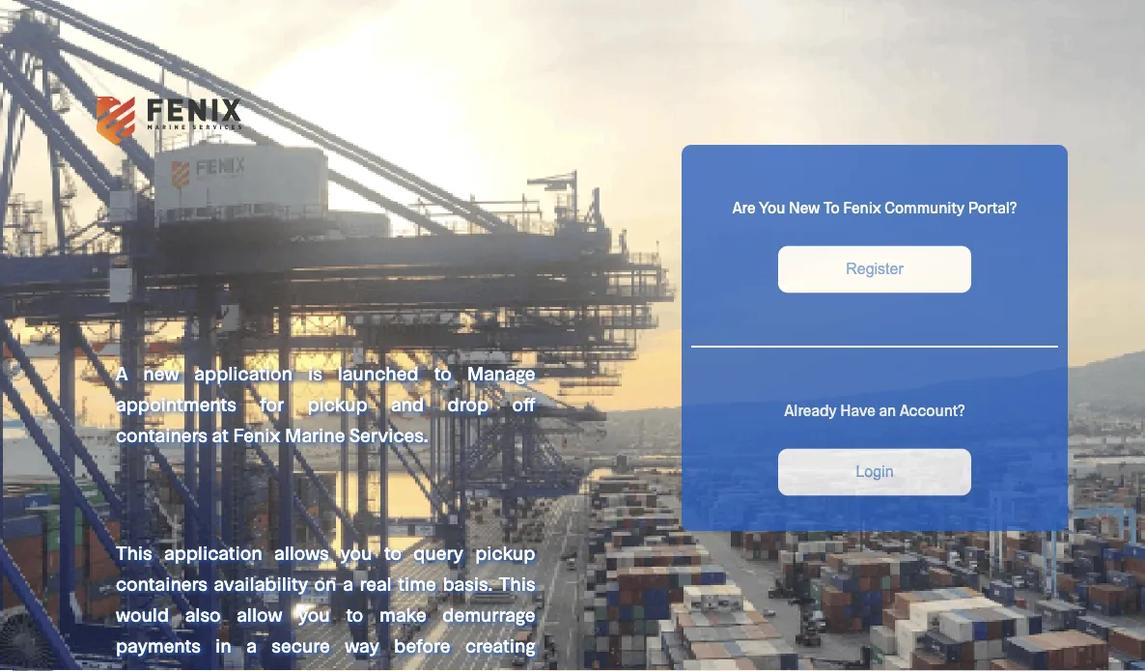 Task type: describe. For each thing, give the bounding box(es) containing it.
have
[[840, 400, 876, 419]]

on
[[314, 572, 336, 595]]

portal?
[[968, 197, 1017, 216]]

register
[[846, 260, 904, 278]]

query
[[413, 541, 463, 564]]

demurrage
[[443, 603, 535, 626]]

0 vertical spatial this
[[116, 541, 152, 564]]

0 horizontal spatial a
[[246, 633, 257, 657]]

launched
[[338, 361, 419, 384]]

it
[[357, 664, 369, 671]]

appointments.
[[181, 664, 306, 671]]

in
[[215, 633, 232, 657]]

register button
[[778, 246, 971, 293]]

marine
[[285, 423, 345, 446]]

2 vertical spatial to
[[346, 603, 363, 626]]

for
[[260, 392, 284, 415]]

basis.
[[443, 572, 493, 595]]

drop
[[448, 392, 489, 415]]

this application allows you to query pickup containers availability on a real time basis. this would also allow you to make demurrage payments in a secure way before creating pickup appointments. thus it would help re
[[116, 541, 535, 671]]

allow
[[237, 603, 282, 626]]

account?
[[900, 400, 965, 419]]

fenix inside a new application is launched to manage appointments for pickup and drop off containers at fenix marine services.
[[233, 423, 280, 446]]

allows
[[274, 541, 329, 564]]

time
[[398, 572, 436, 595]]

application inside this application allows you to query pickup containers availability on a real time basis. this would also allow you to make demurrage payments in a secure way before creating pickup appointments. thus it would help re
[[164, 541, 262, 564]]

manage
[[467, 361, 535, 384]]

payments
[[116, 633, 201, 657]]

login button
[[778, 449, 971, 496]]

2 horizontal spatial pickup
[[475, 541, 535, 564]]

2 vertical spatial pickup
[[116, 664, 176, 671]]

new
[[789, 197, 820, 216]]

before
[[394, 633, 450, 657]]

you
[[759, 197, 785, 216]]

help
[[432, 664, 470, 671]]

off
[[512, 392, 535, 415]]

community
[[885, 197, 965, 216]]

at
[[212, 423, 228, 446]]

thus
[[311, 664, 353, 671]]

appointments
[[116, 392, 236, 415]]

is
[[308, 361, 322, 384]]

pickup inside a new application is launched to manage appointments for pickup and drop off containers at fenix marine services.
[[307, 392, 368, 415]]



Task type: locate. For each thing, give the bounding box(es) containing it.
1 horizontal spatial a
[[343, 572, 353, 595]]

2 containers from the top
[[116, 572, 207, 595]]

1 containers from the top
[[116, 423, 207, 446]]

containers inside a new application is launched to manage appointments for pickup and drop off containers at fenix marine services.
[[116, 423, 207, 446]]

0 vertical spatial would
[[116, 603, 169, 626]]

application up availability
[[164, 541, 262, 564]]

application
[[194, 361, 293, 384], [164, 541, 262, 564]]

0 vertical spatial to
[[434, 361, 452, 384]]

an
[[879, 400, 896, 419]]

1 horizontal spatial fenix
[[843, 197, 881, 216]]

you down on
[[298, 603, 330, 626]]

this up payments
[[116, 541, 152, 564]]

1 horizontal spatial this
[[499, 572, 535, 595]]

0 horizontal spatial fenix
[[233, 423, 280, 446]]

creating
[[465, 633, 535, 657]]

pickup up basis.
[[475, 541, 535, 564]]

login
[[856, 463, 894, 481]]

0 horizontal spatial you
[[298, 603, 330, 626]]

1 vertical spatial to
[[384, 541, 402, 564]]

1 vertical spatial application
[[164, 541, 262, 564]]

fenix right to
[[843, 197, 881, 216]]

pickup down the is
[[307, 392, 368, 415]]

a
[[116, 361, 128, 384]]

1 vertical spatial pickup
[[475, 541, 535, 564]]

0 vertical spatial pickup
[[307, 392, 368, 415]]

and
[[391, 392, 424, 415]]

to
[[434, 361, 452, 384], [384, 541, 402, 564], [346, 603, 363, 626]]

pickup
[[307, 392, 368, 415], [475, 541, 535, 564], [116, 664, 176, 671]]

2 horizontal spatial to
[[434, 361, 452, 384]]

would down before
[[374, 664, 427, 671]]

way
[[345, 633, 379, 657]]

1 vertical spatial you
[[298, 603, 330, 626]]

to up way
[[346, 603, 363, 626]]

containers down appointments
[[116, 423, 207, 446]]

real
[[360, 572, 392, 595]]

containers
[[116, 423, 207, 446], [116, 572, 207, 595]]

1 horizontal spatial to
[[384, 541, 402, 564]]

would up payments
[[116, 603, 169, 626]]

pickup down payments
[[116, 664, 176, 671]]

1 horizontal spatial would
[[374, 664, 427, 671]]

are you new to fenix community portal?
[[732, 197, 1017, 216]]

0 horizontal spatial would
[[116, 603, 169, 626]]

make
[[379, 603, 427, 626]]

0 vertical spatial you
[[341, 541, 372, 564]]

you
[[341, 541, 372, 564], [298, 603, 330, 626]]

fenix down for
[[233, 423, 280, 446]]

also
[[185, 603, 221, 626]]

1 vertical spatial this
[[499, 572, 535, 595]]

to inside a new application is launched to manage appointments for pickup and drop off containers at fenix marine services.
[[434, 361, 452, 384]]

availability
[[214, 572, 308, 595]]

containers inside this application allows you to query pickup containers availability on a real time basis. this would also allow you to make demurrage payments in a secure way before creating pickup appointments. thus it would help re
[[116, 572, 207, 595]]

0 vertical spatial application
[[194, 361, 293, 384]]

would
[[116, 603, 169, 626], [374, 664, 427, 671]]

1 vertical spatial containers
[[116, 572, 207, 595]]

1 horizontal spatial pickup
[[307, 392, 368, 415]]

are
[[732, 197, 755, 216]]

you up 'real'
[[341, 541, 372, 564]]

to up 'real'
[[384, 541, 402, 564]]

a
[[343, 572, 353, 595], [246, 633, 257, 657]]

this up demurrage at the bottom left of page
[[499, 572, 535, 595]]

1 horizontal spatial you
[[341, 541, 372, 564]]

0 vertical spatial fenix
[[843, 197, 881, 216]]

this
[[116, 541, 152, 564], [499, 572, 535, 595]]

application inside a new application is launched to manage appointments for pickup and drop off containers at fenix marine services.
[[194, 361, 293, 384]]

to
[[824, 197, 840, 216]]

1 vertical spatial a
[[246, 633, 257, 657]]

0 horizontal spatial this
[[116, 541, 152, 564]]

1 vertical spatial would
[[374, 664, 427, 671]]

services.
[[350, 423, 428, 446]]

secure
[[272, 633, 330, 657]]

fenix
[[843, 197, 881, 216], [233, 423, 280, 446]]

1 vertical spatial fenix
[[233, 423, 280, 446]]

0 horizontal spatial to
[[346, 603, 363, 626]]

a up appointments.
[[246, 633, 257, 657]]

0 horizontal spatial pickup
[[116, 664, 176, 671]]

containers up also
[[116, 572, 207, 595]]

new
[[143, 361, 179, 384]]

already have an account?
[[785, 400, 965, 419]]

0 vertical spatial a
[[343, 572, 353, 595]]

already
[[785, 400, 837, 419]]

to up drop
[[434, 361, 452, 384]]

a new application is launched to manage appointments for pickup and drop off containers at fenix marine services.
[[116, 361, 535, 446]]

a right on
[[343, 572, 353, 595]]

application up for
[[194, 361, 293, 384]]

0 vertical spatial containers
[[116, 423, 207, 446]]



Task type: vqa. For each thing, say whether or not it's contained in the screenshot.
column header
no



